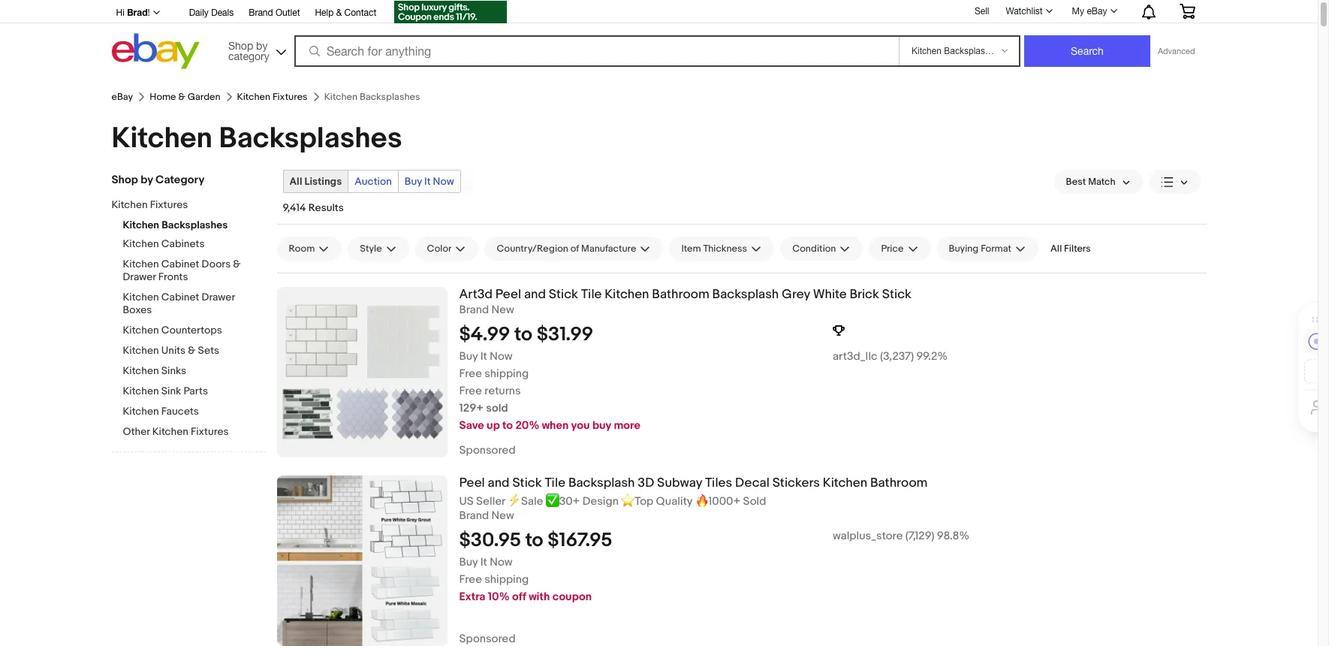Task type: describe. For each thing, give the bounding box(es) containing it.
style
[[360, 243, 382, 255]]

& right doors
[[233, 258, 241, 270]]

1 horizontal spatial stick
[[549, 287, 578, 302]]

to for $4.99
[[515, 323, 533, 346]]

buy for $4.99
[[459, 349, 478, 363]]

free for $4.99
[[459, 366, 482, 381]]

kitchen units & sets link
[[123, 344, 266, 358]]

kitchen fixtures kitchen backsplashes kitchen cabinets kitchen cabinet doors & drawer fronts kitchen cabinet drawer boxes kitchen countertops kitchen units & sets kitchen sinks kitchen sink parts kitchen faucets other kitchen fixtures
[[112, 198, 241, 438]]

all for all filters
[[1051, 243, 1062, 255]]

condition button
[[781, 237, 863, 261]]

buy it now link
[[399, 171, 460, 192]]

& right home
[[178, 91, 185, 103]]

item
[[682, 243, 701, 255]]

my ebay link
[[1064, 2, 1124, 20]]

peel and stick tile backsplash 3d subway tiles decal stickers kitchen bathroom image
[[277, 475, 447, 646]]

peel and stick tile backsplash 3d subway tiles decal stickers kitchen bathroom us seller ⚡sale ✅30+ design ⭐top quality 🔥1000+ sold brand new
[[459, 475, 928, 523]]

Search for anything text field
[[297, 37, 896, 65]]

shipping for $30.95
[[485, 572, 529, 587]]

peel inside art3d peel and stick tile kitchen bathroom backsplash grey white brick stick brand new
[[496, 287, 521, 302]]

tile inside peel and stick tile backsplash 3d subway tiles decal stickers kitchen bathroom us seller ⚡sale ✅30+ design ⭐top quality 🔥1000+ sold brand new
[[545, 475, 566, 491]]

color
[[427, 243, 452, 255]]

item thickness button
[[670, 237, 775, 261]]

more
[[614, 418, 641, 433]]

$4.99 to $31.99 buy it now free shipping free returns 129+ sold save up to 20% when you buy more
[[459, 323, 641, 433]]

with
[[529, 590, 550, 604]]

thickness
[[703, 243, 748, 255]]

account navigation
[[108, 0, 1207, 26]]

manufacture
[[581, 243, 637, 255]]

ebay inside account navigation
[[1087, 6, 1108, 17]]

all for all listings
[[290, 175, 302, 188]]

now inside the buy it now 'link'
[[433, 175, 454, 188]]

1 vertical spatial ebay
[[112, 91, 133, 103]]

1 vertical spatial to
[[503, 418, 513, 433]]

returns
[[485, 384, 521, 398]]

shop by category
[[112, 173, 205, 187]]

hi brad !
[[116, 7, 150, 18]]

match
[[1089, 176, 1116, 188]]

best
[[1066, 176, 1086, 188]]

sell link
[[968, 6, 996, 16]]

faucets
[[161, 405, 199, 418]]

buying
[[949, 243, 979, 255]]

garden
[[188, 91, 221, 103]]

1 vertical spatial kitchen fixtures link
[[112, 198, 254, 213]]

129+
[[459, 401, 484, 415]]

bathroom inside art3d peel and stick tile kitchen bathroom backsplash grey white brick stick brand new
[[652, 287, 710, 302]]

best match button
[[1054, 170, 1143, 194]]

shop by category banner
[[108, 0, 1207, 73]]

brad
[[127, 7, 148, 18]]

3d
[[638, 475, 654, 491]]

shop by category button
[[222, 33, 289, 66]]

hi
[[116, 8, 125, 18]]

advanced
[[1158, 47, 1195, 56]]

country/region of manufacture
[[497, 243, 637, 255]]

$30.95 to $167.95 buy it now free shipping extra 10% off with coupon
[[459, 529, 613, 604]]

0 vertical spatial drawer
[[123, 270, 156, 283]]

walplus_store
[[833, 529, 903, 543]]

99.2%
[[917, 349, 948, 363]]

kitchen cabinet drawer boxes link
[[123, 291, 266, 318]]

art3d_llc
[[833, 349, 878, 363]]

all filters button
[[1045, 237, 1097, 261]]

view: list view image
[[1161, 174, 1189, 190]]

sell
[[975, 6, 990, 16]]

my ebay
[[1072, 6, 1108, 17]]

9,414 results
[[283, 201, 344, 214]]

all listings
[[290, 175, 342, 188]]

auction link
[[349, 171, 398, 192]]

kitchen cabinets link
[[123, 237, 266, 252]]

shop by category
[[228, 39, 269, 62]]

brand outlet link
[[249, 5, 300, 22]]

new inside art3d peel and stick tile kitchen bathroom backsplash grey white brick stick brand new
[[492, 303, 514, 317]]

format
[[981, 243, 1012, 255]]

art3d
[[459, 287, 493, 302]]

sets
[[198, 344, 219, 357]]

art3d peel and stick tile kitchen bathroom backsplash grey white brick stick image
[[277, 287, 447, 457]]

main content containing $4.99
[[277, 156, 1207, 646]]

⚡sale
[[508, 494, 543, 508]]

now for $4.99
[[490, 349, 513, 363]]

kitchen faucets link
[[123, 405, 266, 419]]

kitchen sinks link
[[123, 364, 266, 379]]

art3d peel and stick tile kitchen bathroom backsplash grey white brick stick link
[[459, 287, 1207, 303]]

buying format button
[[937, 237, 1039, 261]]

0 vertical spatial backsplashes
[[219, 121, 402, 156]]

by for category
[[141, 173, 153, 187]]

brand inside "brand outlet" link
[[249, 8, 273, 18]]

to for $30.95
[[526, 529, 544, 552]]

filters
[[1064, 243, 1091, 255]]

when
[[542, 418, 569, 433]]

room
[[289, 243, 315, 255]]

style button
[[348, 237, 409, 261]]

backsplashes inside 'kitchen fixtures kitchen backsplashes kitchen cabinets kitchen cabinet doors & drawer fronts kitchen cabinet drawer boxes kitchen countertops kitchen units & sets kitchen sinks kitchen sink parts kitchen faucets other kitchen fixtures'
[[162, 219, 228, 231]]

shop for shop by category
[[112, 173, 138, 187]]

room button
[[277, 237, 342, 261]]

subway
[[657, 475, 702, 491]]

⭐top
[[621, 494, 654, 508]]

watchlist
[[1006, 6, 1043, 17]]

kitchen cabinet doors & drawer fronts link
[[123, 258, 266, 285]]

seller
[[476, 494, 505, 508]]

item thickness
[[682, 243, 748, 255]]

🔥1000+
[[695, 494, 741, 508]]

shipping for $4.99
[[485, 366, 529, 381]]

doors
[[202, 258, 231, 270]]

✅30+
[[546, 494, 580, 508]]

98.8%
[[937, 529, 970, 543]]

save
[[459, 418, 484, 433]]

fixtures for kitchen fixtures kitchen backsplashes kitchen cabinets kitchen cabinet doors & drawer fronts kitchen cabinet drawer boxes kitchen countertops kitchen units & sets kitchen sinks kitchen sink parts kitchen faucets other kitchen fixtures
[[150, 198, 188, 211]]

daily
[[189, 8, 209, 18]]

help
[[315, 8, 334, 18]]

deals
[[211, 8, 234, 18]]

my
[[1072, 6, 1085, 17]]

$167.95
[[548, 529, 613, 552]]

kitchen inside art3d peel and stick tile kitchen bathroom backsplash grey white brick stick brand new
[[605, 287, 649, 302]]

1 cabinet from the top
[[161, 258, 199, 270]]

(7,129)
[[906, 529, 935, 543]]



Task type: locate. For each thing, give the bounding box(es) containing it.
kitchen backsplashes
[[112, 121, 402, 156]]

it inside 'link'
[[424, 175, 431, 188]]

buy inside 'link'
[[405, 175, 422, 188]]

backsplash down 'thickness'
[[713, 287, 779, 302]]

backsplashes up kitchen cabinets link
[[162, 219, 228, 231]]

1 vertical spatial bathroom
[[871, 475, 928, 491]]

peel right art3d
[[496, 287, 521, 302]]

it
[[424, 175, 431, 188], [481, 349, 487, 363], [481, 555, 487, 569]]

0 horizontal spatial drawer
[[123, 270, 156, 283]]

1 horizontal spatial peel
[[496, 287, 521, 302]]

1 vertical spatial by
[[141, 173, 153, 187]]

0 vertical spatial to
[[515, 323, 533, 346]]

2 cabinet from the top
[[161, 291, 199, 303]]

backsplashes
[[219, 121, 402, 156], [162, 219, 228, 231]]

parts
[[184, 385, 208, 397]]

0 vertical spatial ebay
[[1087, 6, 1108, 17]]

10%
[[488, 590, 510, 604]]

1 horizontal spatial ebay
[[1087, 6, 1108, 17]]

!
[[148, 8, 150, 18]]

by inside shop by category
[[256, 39, 268, 51]]

0 vertical spatial backsplash
[[713, 287, 779, 302]]

stick up $31.99
[[549, 287, 578, 302]]

advanced link
[[1151, 36, 1203, 66]]

cabinet down fronts
[[161, 291, 199, 303]]

1 vertical spatial and
[[488, 475, 510, 491]]

kitchen fixtures link up kitchen backsplashes
[[237, 91, 308, 103]]

drawer up boxes
[[123, 270, 156, 283]]

0 horizontal spatial stick
[[513, 475, 542, 491]]

fixtures down kitchen faucets 'link'
[[191, 425, 229, 438]]

design
[[583, 494, 619, 508]]

0 vertical spatial free
[[459, 366, 482, 381]]

1 horizontal spatial shop
[[228, 39, 253, 51]]

kitchen sink parts link
[[123, 385, 266, 399]]

$30.95
[[459, 529, 521, 552]]

by for category
[[256, 39, 268, 51]]

2 vertical spatial now
[[490, 555, 513, 569]]

art3d_llc (3,237) 99.2%
[[833, 349, 948, 363]]

fixtures up kitchen backsplashes
[[273, 91, 308, 103]]

now up color dropdown button
[[433, 175, 454, 188]]

new up '$30.95'
[[492, 508, 514, 523]]

0 horizontal spatial by
[[141, 173, 153, 187]]

1 vertical spatial buy
[[459, 349, 478, 363]]

1 vertical spatial backsplash
[[569, 475, 635, 491]]

country/region of manufacture button
[[485, 237, 664, 261]]

2 horizontal spatial fixtures
[[273, 91, 308, 103]]

2 vertical spatial it
[[481, 555, 487, 569]]

all
[[290, 175, 302, 188], [1051, 243, 1062, 255]]

daily deals link
[[189, 5, 234, 22]]

buy for $30.95
[[459, 555, 478, 569]]

quality
[[656, 494, 693, 508]]

to right $4.99
[[515, 323, 533, 346]]

by
[[256, 39, 268, 51], [141, 173, 153, 187]]

and down country/region
[[524, 287, 546, 302]]

0 horizontal spatial and
[[488, 475, 510, 491]]

& inside account navigation
[[336, 8, 342, 18]]

20%
[[516, 418, 540, 433]]

0 horizontal spatial all
[[290, 175, 302, 188]]

0 vertical spatial now
[[433, 175, 454, 188]]

bathroom down item
[[652, 287, 710, 302]]

to down ⚡sale
[[526, 529, 544, 552]]

1 horizontal spatial by
[[256, 39, 268, 51]]

category
[[155, 173, 205, 187]]

0 vertical spatial buy
[[405, 175, 422, 188]]

brand left outlet
[[249, 8, 273, 18]]

None submit
[[1025, 35, 1151, 67]]

it down '$30.95'
[[481, 555, 487, 569]]

fronts
[[158, 270, 188, 283]]

shop left category
[[112, 173, 138, 187]]

0 vertical spatial shop
[[228, 39, 253, 51]]

1 vertical spatial shipping
[[485, 572, 529, 587]]

and inside peel and stick tile backsplash 3d subway tiles decal stickers kitchen bathroom us seller ⚡sale ✅30+ design ⭐top quality 🔥1000+ sold brand new
[[488, 475, 510, 491]]

free
[[459, 366, 482, 381], [459, 384, 482, 398], [459, 572, 482, 587]]

it down $4.99
[[481, 349, 487, 363]]

outlet
[[276, 8, 300, 18]]

shipping up returns
[[485, 366, 529, 381]]

buy inside the $4.99 to $31.99 buy it now free shipping free returns 129+ sold save up to 20% when you buy more
[[459, 349, 478, 363]]

art3d peel and stick tile kitchen bathroom backsplash grey white brick stick brand new
[[459, 287, 912, 317]]

shop down the deals
[[228, 39, 253, 51]]

0 vertical spatial cabinet
[[161, 258, 199, 270]]

1 horizontal spatial and
[[524, 287, 546, 302]]

get the coupon image
[[395, 1, 507, 23]]

brand down art3d
[[459, 303, 489, 317]]

drawer down doors
[[202, 291, 235, 303]]

buy down '$30.95'
[[459, 555, 478, 569]]

now for $30.95
[[490, 555, 513, 569]]

0 horizontal spatial backsplash
[[569, 475, 635, 491]]

0 vertical spatial peel
[[496, 287, 521, 302]]

1 horizontal spatial fixtures
[[191, 425, 229, 438]]

now down '$30.95'
[[490, 555, 513, 569]]

1 shipping from the top
[[485, 366, 529, 381]]

2 vertical spatial brand
[[459, 508, 489, 523]]

ebay right my
[[1087, 6, 1108, 17]]

stickers
[[773, 475, 820, 491]]

buying format
[[949, 243, 1012, 255]]

stick inside peel and stick tile backsplash 3d subway tiles decal stickers kitchen bathroom us seller ⚡sale ✅30+ design ⭐top quality 🔥1000+ sold brand new
[[513, 475, 542, 491]]

fixtures for kitchen fixtures
[[273, 91, 308, 103]]

backsplash inside art3d peel and stick tile kitchen bathroom backsplash grey white brick stick brand new
[[713, 287, 779, 302]]

free inside $30.95 to $167.95 buy it now free shipping extra 10% off with coupon
[[459, 572, 482, 587]]

tiles
[[705, 475, 733, 491]]

now down $4.99
[[490, 349, 513, 363]]

1 vertical spatial peel
[[459, 475, 485, 491]]

new inside peel and stick tile backsplash 3d subway tiles decal stickers kitchen bathroom us seller ⚡sale ✅30+ design ⭐top quality 🔥1000+ sold brand new
[[492, 508, 514, 523]]

kitchen fixtures link down category
[[112, 198, 254, 213]]

tile up '✅30+'
[[545, 475, 566, 491]]

it for $4.99
[[481, 349, 487, 363]]

all filters
[[1051, 243, 1091, 255]]

white
[[813, 287, 847, 302]]

help & contact
[[315, 8, 377, 18]]

2 vertical spatial free
[[459, 572, 482, 587]]

brand inside peel and stick tile backsplash 3d subway tiles decal stickers kitchen bathroom us seller ⚡sale ✅30+ design ⭐top quality 🔥1000+ sold brand new
[[459, 508, 489, 523]]

buy inside $30.95 to $167.95 buy it now free shipping extra 10% off with coupon
[[459, 555, 478, 569]]

home & garden
[[150, 91, 221, 103]]

fixtures down category
[[150, 198, 188, 211]]

1 vertical spatial free
[[459, 384, 482, 398]]

1 horizontal spatial tile
[[581, 287, 602, 302]]

now inside the $4.99 to $31.99 buy it now free shipping free returns 129+ sold save up to 20% when you buy more
[[490, 349, 513, 363]]

all inside all listings link
[[290, 175, 302, 188]]

2 vertical spatial buy
[[459, 555, 478, 569]]

it inside the $4.99 to $31.99 buy it now free shipping free returns 129+ sold save up to 20% when you buy more
[[481, 349, 487, 363]]

& right help
[[336, 8, 342, 18]]

0 vertical spatial shipping
[[485, 366, 529, 381]]

stick
[[549, 287, 578, 302], [882, 287, 912, 302], [513, 475, 542, 491]]

results
[[308, 201, 344, 214]]

brick
[[850, 287, 880, 302]]

help & contact link
[[315, 5, 377, 22]]

stick right brick
[[882, 287, 912, 302]]

0 vertical spatial tile
[[581, 287, 602, 302]]

0 horizontal spatial tile
[[545, 475, 566, 491]]

buy right auction
[[405, 175, 422, 188]]

contact
[[344, 8, 377, 18]]

1 horizontal spatial bathroom
[[871, 475, 928, 491]]

1 horizontal spatial all
[[1051, 243, 1062, 255]]

sinks
[[161, 364, 186, 377]]

backsplash inside peel and stick tile backsplash 3d subway tiles decal stickers kitchen bathroom us seller ⚡sale ✅30+ design ⭐top quality 🔥1000+ sold brand new
[[569, 475, 635, 491]]

tile inside art3d peel and stick tile kitchen bathroom backsplash grey white brick stick brand new
[[581, 287, 602, 302]]

it inside $30.95 to $167.95 buy it now free shipping extra 10% off with coupon
[[481, 555, 487, 569]]

(3,237)
[[880, 349, 914, 363]]

bathroom up the walplus_store (7,129) 98.8%
[[871, 475, 928, 491]]

shipping inside the $4.99 to $31.99 buy it now free shipping free returns 129+ sold save up to 20% when you buy more
[[485, 366, 529, 381]]

0 vertical spatial it
[[424, 175, 431, 188]]

1 free from the top
[[459, 366, 482, 381]]

2 new from the top
[[492, 508, 514, 523]]

brand
[[249, 8, 273, 18], [459, 303, 489, 317], [459, 508, 489, 523]]

1 new from the top
[[492, 303, 514, 317]]

backsplash up design
[[569, 475, 635, 491]]

all up the 9,414
[[290, 175, 302, 188]]

and up seller
[[488, 475, 510, 491]]

0 horizontal spatial bathroom
[[652, 287, 710, 302]]

0 vertical spatial all
[[290, 175, 302, 188]]

other
[[123, 425, 150, 438]]

1 vertical spatial tile
[[545, 475, 566, 491]]

1 vertical spatial shop
[[112, 173, 138, 187]]

1 vertical spatial all
[[1051, 243, 1062, 255]]

sink
[[161, 385, 181, 397]]

2 vertical spatial to
[[526, 529, 544, 552]]

all listings link
[[284, 171, 348, 192]]

buy down $4.99
[[459, 349, 478, 363]]

0 vertical spatial brand
[[249, 8, 273, 18]]

to right 'up'
[[503, 418, 513, 433]]

9,414
[[283, 201, 306, 214]]

0 vertical spatial and
[[524, 287, 546, 302]]

&
[[336, 8, 342, 18], [178, 91, 185, 103], [233, 258, 241, 270], [188, 344, 196, 357]]

2 horizontal spatial stick
[[882, 287, 912, 302]]

$4.99
[[459, 323, 510, 346]]

0 vertical spatial new
[[492, 303, 514, 317]]

all inside all filters button
[[1051, 243, 1062, 255]]

kitchen fixtures
[[237, 91, 308, 103]]

0 vertical spatial by
[[256, 39, 268, 51]]

ebay link
[[112, 91, 133, 103]]

price
[[881, 243, 904, 255]]

2 free from the top
[[459, 384, 482, 398]]

1 vertical spatial it
[[481, 349, 487, 363]]

buy
[[405, 175, 422, 188], [459, 349, 478, 363], [459, 555, 478, 569]]

shipping inside $30.95 to $167.95 buy it now free shipping extra 10% off with coupon
[[485, 572, 529, 587]]

0 vertical spatial fixtures
[[273, 91, 308, 103]]

now inside $30.95 to $167.95 buy it now free shipping extra 10% off with coupon
[[490, 555, 513, 569]]

1 vertical spatial cabinet
[[161, 291, 199, 303]]

1 vertical spatial now
[[490, 349, 513, 363]]

units
[[161, 344, 186, 357]]

shop
[[228, 39, 253, 51], [112, 173, 138, 187]]

peel up us
[[459, 475, 485, 491]]

1 vertical spatial fixtures
[[150, 198, 188, 211]]

brand up '$30.95'
[[459, 508, 489, 523]]

your shopping cart image
[[1179, 4, 1196, 19]]

1 vertical spatial drawer
[[202, 291, 235, 303]]

1 vertical spatial new
[[492, 508, 514, 523]]

top rated plus image
[[833, 325, 845, 337]]

$31.99
[[537, 323, 594, 346]]

new up $4.99
[[492, 303, 514, 317]]

0 vertical spatial bathroom
[[652, 287, 710, 302]]

all left 'filters'
[[1051, 243, 1062, 255]]

of
[[571, 243, 579, 255]]

it right auction
[[424, 175, 431, 188]]

1 horizontal spatial backsplash
[[713, 287, 779, 302]]

2 shipping from the top
[[485, 572, 529, 587]]

kitchen countertops link
[[123, 324, 266, 338]]

tile up $31.99
[[581, 287, 602, 302]]

ebay left home
[[112, 91, 133, 103]]

price button
[[869, 237, 931, 261]]

peel inside peel and stick tile backsplash 3d subway tiles decal stickers kitchen bathroom us seller ⚡sale ✅30+ design ⭐top quality 🔥1000+ sold brand new
[[459, 475, 485, 491]]

daily deals
[[189, 8, 234, 18]]

color button
[[415, 237, 479, 261]]

free for $30.95
[[459, 572, 482, 587]]

drawer
[[123, 270, 156, 283], [202, 291, 235, 303]]

& left sets
[[188, 344, 196, 357]]

backsplashes up all listings link
[[219, 121, 402, 156]]

1 vertical spatial brand
[[459, 303, 489, 317]]

sold
[[743, 494, 766, 508]]

0 horizontal spatial peel
[[459, 475, 485, 491]]

1 horizontal spatial drawer
[[202, 291, 235, 303]]

shipping up 10%
[[485, 572, 529, 587]]

0 horizontal spatial fixtures
[[150, 198, 188, 211]]

up
[[487, 418, 500, 433]]

3 free from the top
[[459, 572, 482, 587]]

to
[[515, 323, 533, 346], [503, 418, 513, 433], [526, 529, 544, 552]]

bathroom inside peel and stick tile backsplash 3d subway tiles decal stickers kitchen bathroom us seller ⚡sale ✅30+ design ⭐top quality 🔥1000+ sold brand new
[[871, 475, 928, 491]]

brand outlet
[[249, 8, 300, 18]]

buy it now
[[405, 175, 454, 188]]

and inside art3d peel and stick tile kitchen bathroom backsplash grey white brick stick brand new
[[524, 287, 546, 302]]

shipping
[[485, 366, 529, 381], [485, 572, 529, 587]]

1 vertical spatial backsplashes
[[162, 219, 228, 231]]

to inside $30.95 to $167.95 buy it now free shipping extra 10% off with coupon
[[526, 529, 544, 552]]

peel
[[496, 287, 521, 302], [459, 475, 485, 491]]

it for $30.95
[[481, 555, 487, 569]]

stick up ⚡sale
[[513, 475, 542, 491]]

by left category
[[141, 173, 153, 187]]

0 horizontal spatial shop
[[112, 173, 138, 187]]

by down "brand outlet" link
[[256, 39, 268, 51]]

2 vertical spatial fixtures
[[191, 425, 229, 438]]

main content
[[277, 156, 1207, 646]]

0 horizontal spatial ebay
[[112, 91, 133, 103]]

boxes
[[123, 303, 152, 316]]

none submit inside shop by category banner
[[1025, 35, 1151, 67]]

shop for shop by category
[[228, 39, 253, 51]]

brand inside art3d peel and stick tile kitchen bathroom backsplash grey white brick stick brand new
[[459, 303, 489, 317]]

shop inside shop by category
[[228, 39, 253, 51]]

kitchen inside peel and stick tile backsplash 3d subway tiles decal stickers kitchen bathroom us seller ⚡sale ✅30+ design ⭐top quality 🔥1000+ sold brand new
[[823, 475, 868, 491]]

cabinet down 'cabinets'
[[161, 258, 199, 270]]

grey
[[782, 287, 810, 302]]

0 vertical spatial kitchen fixtures link
[[237, 91, 308, 103]]

bathroom
[[652, 287, 710, 302], [871, 475, 928, 491]]



Task type: vqa. For each thing, say whether or not it's contained in the screenshot.
first FROM
no



